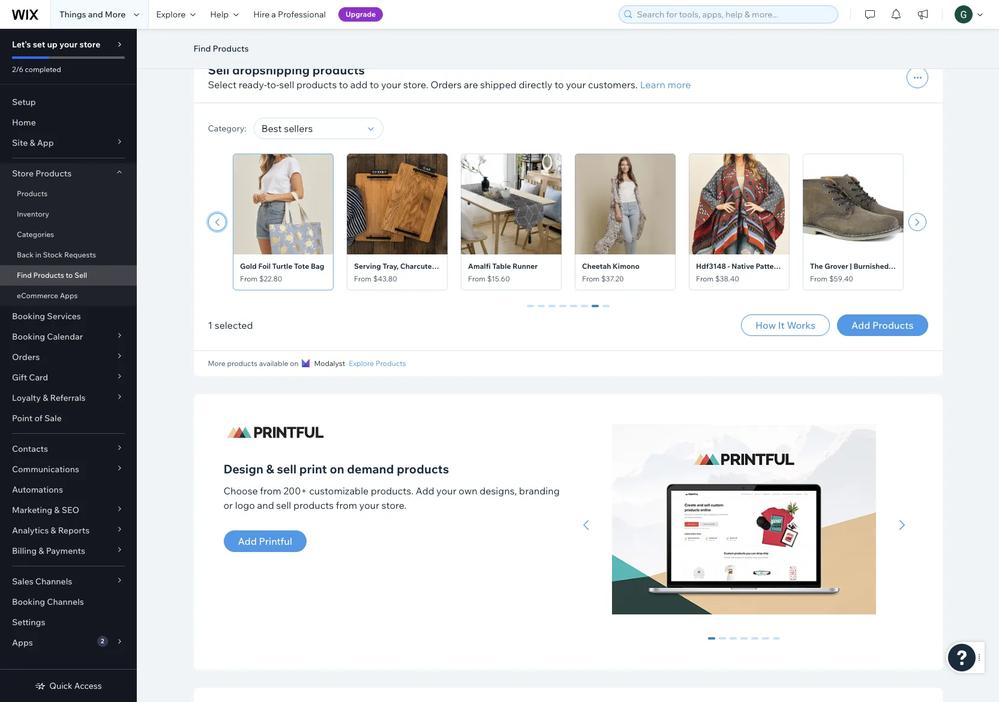 Task type: locate. For each thing, give the bounding box(es) containing it.
things
[[59, 9, 86, 20]]

completed
[[25, 65, 61, 74]]

& for marketing
[[54, 505, 60, 516]]

booking for booking calendar
[[12, 331, 45, 342]]

add left printful on the left bottom of page
[[238, 536, 257, 548]]

marketing & seo button
[[0, 500, 137, 521]]

directly
[[519, 79, 553, 91]]

from
[[240, 274, 257, 283], [354, 274, 371, 283], [468, 274, 486, 283], [582, 274, 600, 283], [696, 274, 714, 283], [810, 274, 828, 283]]

1 horizontal spatial apps
[[60, 291, 78, 300]]

0 vertical spatial 1
[[539, 305, 544, 316]]

hdf3148
[[696, 262, 726, 271]]

2 inside sidebar element
[[101, 638, 104, 645]]

site & app
[[12, 138, 54, 148]]

1 vertical spatial add
[[416, 485, 435, 497]]

0 horizontal spatial and
[[88, 9, 103, 20]]

apps down find products to sell link
[[60, 291, 78, 300]]

products left add
[[297, 79, 337, 91]]

& right the loyalty
[[43, 393, 48, 403]]

your inside sidebar element
[[59, 39, 78, 50]]

requests
[[64, 250, 96, 259]]

find for find products to sell
[[17, 271, 32, 280]]

booking up settings
[[12, 597, 45, 608]]

and
[[88, 9, 103, 20], [257, 500, 274, 512]]

6
[[593, 305, 598, 316], [774, 638, 779, 648]]

tote
[[294, 262, 309, 271]]

and right the things
[[88, 9, 103, 20]]

3 for 0 1 2 3 4 5 6
[[742, 638, 747, 648]]

channels up 'booking channels'
[[35, 576, 72, 587]]

sell dropshipping products select ready-to-sell products to add to your store. orders are shipped directly to your customers. learn more
[[208, 62, 691, 91]]

loyalty
[[12, 393, 41, 403]]

0 horizontal spatial add
[[238, 536, 257, 548]]

0 horizontal spatial explore
[[156, 9, 186, 20]]

1 horizontal spatial and
[[257, 500, 274, 512]]

1 selected
[[208, 319, 253, 331]]

1 vertical spatial 4
[[753, 638, 757, 648]]

apps down settings
[[12, 638, 33, 648]]

1 vertical spatial store.
[[382, 500, 407, 512]]

0
[[528, 305, 533, 316], [709, 638, 714, 648]]

0 vertical spatial 3
[[561, 305, 565, 316]]

3 from from the left
[[468, 274, 486, 283]]

1 vertical spatial booking
[[12, 331, 45, 342]]

2 horizontal spatial add
[[852, 319, 871, 331]]

0 vertical spatial 5
[[582, 305, 587, 316]]

add for add printful
[[238, 536, 257, 548]]

foil
[[258, 262, 271, 271]]

sell
[[279, 79, 294, 91], [277, 462, 297, 477], [276, 500, 291, 512]]

1 vertical spatial apps
[[12, 638, 33, 648]]

0 for 0 1 2 3 4 5 6 7
[[528, 305, 533, 316]]

how
[[756, 319, 776, 331]]

kimono up $59.40
[[824, 262, 851, 271]]

from down amalfi
[[468, 274, 486, 283]]

from inside the grover | burnished tobacco suede from $59.40
[[810, 274, 828, 283]]

add products
[[852, 319, 914, 331]]

& inside 'dropdown button'
[[39, 546, 44, 557]]

find inside the 'find products' button
[[194, 43, 211, 54]]

booking channels
[[12, 597, 84, 608]]

6 for 0 1 2 3 4 5 6 7
[[593, 305, 598, 316]]

1 horizontal spatial 1
[[539, 305, 544, 316]]

inventory
[[17, 210, 49, 219]]

your down products. on the bottom of page
[[360, 500, 380, 512]]

5 for 0 1 2 3 4 5 6 7
[[582, 305, 587, 316]]

1 vertical spatial 3
[[742, 638, 747, 648]]

from down cheetah
[[582, 274, 600, 283]]

more down 1 selected on the left top
[[208, 359, 226, 368]]

booking down the ecommerce
[[12, 311, 45, 322]]

0 vertical spatial 0
[[528, 305, 533, 316]]

booking services link
[[0, 306, 137, 327]]

1 vertical spatial explore
[[349, 359, 374, 368]]

0 horizontal spatial 3
[[561, 305, 565, 316]]

demand
[[347, 462, 394, 477]]

to right add
[[370, 79, 379, 91]]

& right design
[[266, 462, 274, 477]]

billing
[[12, 546, 37, 557]]

to down back in stock requests "link"
[[66, 271, 73, 280]]

sell down dropshipping
[[279, 79, 294, 91]]

0 vertical spatial add
[[852, 319, 871, 331]]

0 horizontal spatial 2
[[101, 638, 104, 645]]

0 horizontal spatial from
[[260, 485, 281, 497]]

analytics
[[12, 525, 49, 536]]

booking services
[[12, 311, 81, 322]]

2 vertical spatial booking
[[12, 597, 45, 608]]

communications button
[[0, 459, 137, 480]]

site & app button
[[0, 133, 137, 153]]

channels inside sales channels popup button
[[35, 576, 72, 587]]

booking down booking services
[[12, 331, 45, 342]]

add inside add printful "button"
[[238, 536, 257, 548]]

marketing & seo
[[12, 505, 79, 516]]

explore left help
[[156, 9, 186, 20]]

tobacco
[[891, 262, 919, 271]]

0 horizontal spatial 0
[[528, 305, 533, 316]]

on
[[290, 359, 299, 368], [330, 462, 345, 477]]

1 horizontal spatial 2
[[550, 305, 555, 316]]

0 vertical spatial explore
[[156, 9, 186, 20]]

to
[[339, 79, 348, 91], [370, 79, 379, 91], [555, 79, 564, 91], [66, 271, 73, 280]]

& inside dropdown button
[[51, 525, 56, 536]]

5 from from the left
[[696, 274, 714, 283]]

& right site
[[30, 138, 35, 148]]

1 vertical spatial and
[[257, 500, 274, 512]]

pattern
[[756, 262, 781, 271]]

and right logo
[[257, 500, 274, 512]]

choose from 200+ customizable products. add your own designs, branding or logo and sell products from your store.
[[224, 485, 560, 512]]

1 vertical spatial 6
[[774, 638, 779, 648]]

select
[[208, 79, 237, 91]]

from down the "hdf3148"
[[696, 274, 714, 283]]

bag
[[311, 262, 324, 271]]

category:
[[208, 123, 247, 134]]

1 horizontal spatial 0
[[709, 638, 714, 648]]

products for find products
[[213, 43, 249, 54]]

0 vertical spatial 4
[[571, 305, 576, 316]]

& for loyalty
[[43, 393, 48, 403]]

customers.
[[588, 79, 638, 91]]

store. down products. on the bottom of page
[[382, 500, 407, 512]]

orders up the gift card
[[12, 352, 40, 363]]

from down customizable
[[336, 500, 357, 512]]

1 for 0 1 2 3 4 5 6
[[720, 638, 725, 648]]

0 horizontal spatial 5
[[582, 305, 587, 316]]

2 horizontal spatial 1
[[720, 638, 725, 648]]

on up customizable
[[330, 462, 345, 477]]

find inside find products to sell link
[[17, 271, 32, 280]]

products for store products
[[36, 168, 72, 179]]

1 kimono from the left
[[613, 262, 640, 271]]

products.
[[371, 485, 414, 497]]

booking inside dropdown button
[[12, 331, 45, 342]]

1 booking from the top
[[12, 311, 45, 322]]

customizable
[[309, 485, 369, 497]]

store.
[[404, 79, 429, 91], [382, 500, 407, 512]]

0 vertical spatial channels
[[35, 576, 72, 587]]

& left reports
[[51, 525, 56, 536]]

3 booking from the top
[[12, 597, 45, 608]]

from down gold
[[240, 274, 257, 283]]

0 vertical spatial store.
[[404, 79, 429, 91]]

products up add
[[313, 62, 365, 77]]

sell inside sidebar element
[[74, 271, 87, 280]]

analytics & reports button
[[0, 521, 137, 541]]

gift card button
[[0, 367, 137, 388]]

from inside amalfi table runner from $15.60
[[468, 274, 486, 283]]

products down 200+
[[294, 500, 334, 512]]

from down the the
[[810, 274, 828, 283]]

store. left are
[[404, 79, 429, 91]]

gift
[[12, 372, 27, 383]]

0 horizontal spatial more
[[105, 9, 126, 20]]

more right the things
[[105, 9, 126, 20]]

6 from from the left
[[810, 274, 828, 283]]

find down back
[[17, 271, 32, 280]]

upgrade button
[[339, 7, 383, 22]]

orders inside "sell dropshipping products select ready-to-sell products to add to your store. orders are shipped directly to your customers. learn more"
[[431, 79, 462, 91]]

1 horizontal spatial add
[[416, 485, 435, 497]]

& inside popup button
[[43, 393, 48, 403]]

products inside choose from 200+ customizable products. add your own designs, branding or logo and sell products from your store.
[[294, 500, 334, 512]]

products left the available
[[227, 359, 258, 368]]

& for analytics
[[51, 525, 56, 536]]

1 vertical spatial channels
[[47, 597, 84, 608]]

1 horizontal spatial sell
[[208, 62, 230, 77]]

contacts
[[12, 444, 48, 455]]

orders left are
[[431, 79, 462, 91]]

2 kimono from the left
[[824, 262, 851, 271]]

0 horizontal spatial 1
[[208, 319, 213, 331]]

suede
[[921, 262, 943, 271]]

0 vertical spatial sell
[[279, 79, 294, 91]]

& inside popup button
[[30, 138, 35, 148]]

-
[[728, 262, 730, 271]]

1 vertical spatial more
[[208, 359, 226, 368]]

access
[[74, 681, 102, 692]]

channels down sales channels popup button
[[47, 597, 84, 608]]

0 vertical spatial orders
[[431, 79, 462, 91]]

inventory link
[[0, 204, 137, 225]]

booking for booking services
[[12, 311, 45, 322]]

your right 'up'
[[59, 39, 78, 50]]

2 vertical spatial add
[[238, 536, 257, 548]]

1 vertical spatial sell
[[74, 271, 87, 280]]

1 vertical spatial 5
[[763, 638, 768, 648]]

1 horizontal spatial explore
[[349, 359, 374, 368]]

0 horizontal spatial find
[[17, 271, 32, 280]]

0 vertical spatial find
[[194, 43, 211, 54]]

1 vertical spatial 0
[[709, 638, 714, 648]]

automations link
[[0, 480, 137, 500]]

gift card
[[12, 372, 48, 383]]

1 horizontal spatial orders
[[431, 79, 462, 91]]

sales channels button
[[0, 572, 137, 592]]

add right products. on the bottom of page
[[416, 485, 435, 497]]

$37.20
[[601, 274, 624, 283]]

1 vertical spatial on
[[330, 462, 345, 477]]

explore products link
[[349, 358, 406, 369]]

1 horizontal spatial find
[[194, 43, 211, 54]]

add for add products
[[852, 319, 871, 331]]

0 horizontal spatial sell
[[74, 271, 87, 280]]

from $43.80
[[354, 274, 397, 283]]

how it works
[[756, 319, 816, 331]]

1 vertical spatial orders
[[12, 352, 40, 363]]

0 horizontal spatial on
[[290, 359, 299, 368]]

0 1 2 3 4 5 6
[[709, 638, 779, 648]]

1 vertical spatial from
[[336, 500, 357, 512]]

native
[[732, 262, 754, 271]]

find for find products
[[194, 43, 211, 54]]

setup
[[12, 97, 36, 107]]

on right the available
[[290, 359, 299, 368]]

4 for 0 1 2 3 4 5 6 7
[[571, 305, 576, 316]]

sell down 200+
[[276, 500, 291, 512]]

2 vertical spatial 1
[[720, 638, 725, 648]]

loyalty & referrals button
[[0, 388, 137, 408]]

2/6 completed
[[12, 65, 61, 74]]

0 horizontal spatial 6
[[593, 305, 598, 316]]

site
[[12, 138, 28, 148]]

1 for 0 1 2 3 4 5 6 7
[[539, 305, 544, 316]]

channels for sales channels
[[35, 576, 72, 587]]

add inside add products button
[[852, 319, 871, 331]]

explore right modalyst on the left bottom
[[349, 359, 374, 368]]

4 from from the left
[[582, 274, 600, 283]]

how it works button
[[741, 315, 830, 336]]

0 horizontal spatial kimono
[[613, 262, 640, 271]]

0 vertical spatial booking
[[12, 311, 45, 322]]

store products button
[[0, 163, 137, 184]]

2 vertical spatial sell
[[276, 500, 291, 512]]

ecommerce apps
[[17, 291, 78, 300]]

1 horizontal spatial kimono
[[824, 262, 851, 271]]

6 for 0 1 2 3 4 5 6
[[774, 638, 779, 648]]

kimono
[[613, 262, 640, 271], [824, 262, 851, 271]]

point
[[12, 413, 33, 424]]

0 for 0 1 2 3 4 5 6
[[709, 638, 714, 648]]

& left seo
[[54, 505, 60, 516]]

sell up select
[[208, 62, 230, 77]]

1 vertical spatial find
[[17, 271, 32, 280]]

2 booking from the top
[[12, 331, 45, 342]]

let's set up your store
[[12, 39, 101, 50]]

0 horizontal spatial 4
[[571, 305, 576, 316]]

add printful
[[238, 536, 292, 548]]

0 horizontal spatial apps
[[12, 638, 33, 648]]

& for design
[[266, 462, 274, 477]]

and inside choose from 200+ customizable products. add your own designs, branding or logo and sell products from your store.
[[257, 500, 274, 512]]

2 horizontal spatial 2
[[731, 638, 736, 648]]

& inside dropdown button
[[54, 505, 60, 516]]

orders
[[431, 79, 462, 91], [12, 352, 40, 363]]

1 horizontal spatial 4
[[753, 638, 757, 648]]

settings
[[12, 617, 45, 628]]

from left $43.80
[[354, 274, 371, 283]]

add down $59.40
[[852, 319, 871, 331]]

& right the billing
[[39, 546, 44, 557]]

$43.80
[[373, 274, 397, 283]]

0 vertical spatial sell
[[208, 62, 230, 77]]

kimono inside hdf3148 - native pattern open front kimono from $38.40
[[824, 262, 851, 271]]

find down help
[[194, 43, 211, 54]]

1 horizontal spatial more
[[208, 359, 226, 368]]

1 horizontal spatial 5
[[763, 638, 768, 648]]

products inside dropdown button
[[36, 168, 72, 179]]

channels inside booking channels link
[[47, 597, 84, 608]]

4 for 0 1 2 3 4 5 6
[[753, 638, 757, 648]]

sell down requests
[[74, 271, 87, 280]]

2 for 0 1 2 3 4 5 6 7
[[550, 305, 555, 316]]

1 from from the left
[[240, 274, 257, 283]]

booking for booking channels
[[12, 597, 45, 608]]

1 horizontal spatial 3
[[742, 638, 747, 648]]

1 horizontal spatial 6
[[774, 638, 779, 648]]

from left 200+
[[260, 485, 281, 497]]

channels
[[35, 576, 72, 587], [47, 597, 84, 608]]

0 vertical spatial 6
[[593, 305, 598, 316]]

sell up 200+
[[277, 462, 297, 477]]

find products button
[[188, 40, 255, 58]]

0 horizontal spatial orders
[[12, 352, 40, 363]]

kimono up $37.20
[[613, 262, 640, 271]]

add printful button
[[224, 531, 307, 552]]

hdf3148 - native pattern open front kimono from $38.40
[[696, 262, 851, 283]]

quick
[[49, 681, 72, 692]]



Task type: vqa. For each thing, say whether or not it's contained in the screenshot.
right 'Upgrade'
no



Task type: describe. For each thing, give the bounding box(es) containing it.
find products to sell
[[17, 271, 87, 280]]

products for add products
[[873, 319, 914, 331]]

& for site
[[30, 138, 35, 148]]

dropshipping
[[232, 62, 310, 77]]

things and more
[[59, 9, 126, 20]]

referrals
[[50, 393, 86, 403]]

0 vertical spatial and
[[88, 9, 103, 20]]

the
[[810, 262, 823, 271]]

5 for 0 1 2 3 4 5 6
[[763, 638, 768, 648]]

home link
[[0, 112, 137, 133]]

ecommerce
[[17, 291, 58, 300]]

back in stock requests
[[17, 250, 96, 259]]

find products to sell link
[[0, 265, 137, 286]]

add inside choose from 200+ customizable products. add your own designs, branding or logo and sell products from your store.
[[416, 485, 435, 497]]

sidebar element
[[0, 29, 137, 703]]

2 from from the left
[[354, 274, 371, 283]]

explore for explore
[[156, 9, 186, 20]]

sales
[[12, 576, 33, 587]]

add
[[351, 79, 368, 91]]

your left own
[[437, 485, 457, 497]]

explore for explore products
[[349, 359, 374, 368]]

products link
[[0, 184, 137, 204]]

automations
[[12, 485, 63, 495]]

print
[[299, 462, 327, 477]]

cheetah
[[582, 262, 611, 271]]

Category: field
[[258, 118, 364, 139]]

0 vertical spatial apps
[[60, 291, 78, 300]]

runner
[[513, 262, 538, 271]]

store. inside choose from 200+ customizable products. add your own designs, branding or logo and sell products from your store.
[[382, 500, 407, 512]]

to left add
[[339, 79, 348, 91]]

ready-
[[239, 79, 267, 91]]

booking calendar
[[12, 331, 83, 342]]

designs,
[[480, 485, 517, 497]]

quick access button
[[35, 681, 102, 692]]

0 vertical spatial from
[[260, 485, 281, 497]]

sell inside "sell dropshipping products select ready-to-sell products to add to your store. orders are shipped directly to your customers. learn more"
[[279, 79, 294, 91]]

1 vertical spatial sell
[[277, 462, 297, 477]]

gold
[[240, 262, 257, 271]]

learn more link
[[641, 77, 691, 92]]

2 for 0 1 2 3 4 5 6
[[731, 638, 736, 648]]

a
[[272, 9, 276, 20]]

your left the customers.
[[566, 79, 586, 91]]

$59.40
[[829, 274, 854, 283]]

modalyst link
[[302, 358, 345, 369]]

calendar
[[47, 331, 83, 342]]

0 vertical spatial on
[[290, 359, 299, 368]]

|
[[850, 262, 852, 271]]

add products button
[[838, 315, 929, 336]]

to inside sidebar element
[[66, 271, 73, 280]]

analytics & reports
[[12, 525, 90, 536]]

communications
[[12, 464, 79, 475]]

sell inside "sell dropshipping products select ready-to-sell products to add to your store. orders are shipped directly to your customers. learn more"
[[208, 62, 230, 77]]

1 horizontal spatial from
[[336, 500, 357, 512]]

selected
[[215, 319, 253, 331]]

it
[[779, 319, 785, 331]]

products for find products to sell
[[33, 271, 64, 280]]

booking calendar button
[[0, 327, 137, 347]]

from inside cheetah kimono from $37.20
[[582, 274, 600, 283]]

from inside the gold foil turtle tote bag from $22.80
[[240, 274, 257, 283]]

or
[[224, 500, 233, 512]]

kimono inside cheetah kimono from $37.20
[[613, 262, 640, 271]]

app
[[37, 138, 54, 148]]

back
[[17, 250, 34, 259]]

hire a professional
[[253, 9, 326, 20]]

seo
[[62, 505, 79, 516]]

from inside hdf3148 - native pattern open front kimono from $38.40
[[696, 274, 714, 283]]

find products
[[194, 43, 249, 54]]

amalfi
[[468, 262, 491, 271]]

more products available on
[[208, 359, 299, 368]]

& for billing
[[39, 546, 44, 557]]

back in stock requests link
[[0, 245, 137, 265]]

0 vertical spatial more
[[105, 9, 126, 20]]

reports
[[58, 525, 90, 536]]

ecommerce apps link
[[0, 286, 137, 306]]

table
[[492, 262, 511, 271]]

available
[[259, 359, 289, 368]]

Search for tools, apps, help & more... field
[[634, 6, 835, 23]]

home
[[12, 117, 36, 128]]

card
[[29, 372, 48, 383]]

more
[[668, 79, 691, 91]]

quick access
[[49, 681, 102, 692]]

marketing
[[12, 505, 52, 516]]

products up products. on the bottom of page
[[397, 462, 449, 477]]

set
[[33, 39, 45, 50]]

0 1 2 3 4 5 6 7
[[528, 305, 609, 316]]

products for explore products
[[376, 359, 406, 368]]

the grover | burnished tobacco suede from $59.40
[[810, 262, 943, 283]]

pf logo color black 2 svg image
[[224, 425, 327, 441]]

2/6
[[12, 65, 23, 74]]

shipped
[[481, 79, 517, 91]]

orders button
[[0, 347, 137, 367]]

point of sale link
[[0, 408, 137, 429]]

3 for 0 1 2 3 4 5 6 7
[[561, 305, 565, 316]]

hire a professional link
[[246, 0, 333, 29]]

200+
[[284, 485, 307, 497]]

store. inside "sell dropshipping products select ready-to-sell products to add to your store. orders are shipped directly to your customers. learn more"
[[404, 79, 429, 91]]

sales channels
[[12, 576, 72, 587]]

booking channels link
[[0, 592, 137, 612]]

payments
[[46, 546, 85, 557]]

1 horizontal spatial on
[[330, 462, 345, 477]]

orders inside popup button
[[12, 352, 40, 363]]

printful
[[259, 536, 292, 548]]

your right add
[[381, 79, 401, 91]]

channels for booking channels
[[47, 597, 84, 608]]

to right directly
[[555, 79, 564, 91]]

logo
[[235, 500, 255, 512]]

help button
[[203, 0, 246, 29]]

works
[[787, 319, 816, 331]]

1 vertical spatial 1
[[208, 319, 213, 331]]

grover
[[825, 262, 849, 271]]

loyalty & referrals
[[12, 393, 86, 403]]

store
[[12, 168, 34, 179]]

store
[[80, 39, 101, 50]]

$15.60
[[487, 274, 510, 283]]

amalfi table runner from $15.60
[[468, 262, 538, 283]]

sell inside choose from 200+ customizable products. add your own designs, branding or logo and sell products from your store.
[[276, 500, 291, 512]]



